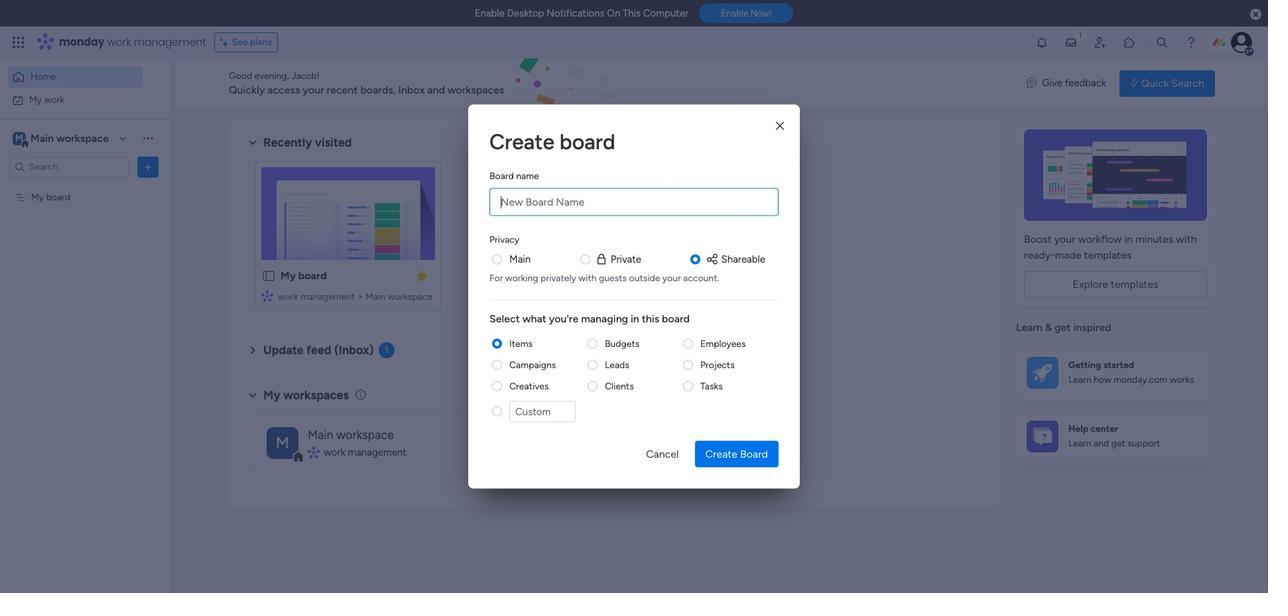 Task type: locate. For each thing, give the bounding box(es) containing it.
m inside workspace image
[[276, 433, 289, 452]]

0 horizontal spatial in
[[631, 312, 640, 325]]

and inside good evening, jacob! quickly access your recent boards, inbox and workspaces
[[427, 84, 445, 96]]

0 vertical spatial your
[[303, 84, 324, 96]]

0 horizontal spatial with
[[579, 272, 597, 283]]

your up made
[[1055, 233, 1076, 246]]

templates down workflow
[[1085, 249, 1132, 261]]

1 horizontal spatial in
[[1125, 233, 1133, 246]]

create for create board
[[490, 129, 555, 154]]

get
[[1055, 321, 1071, 334], [1112, 438, 1126, 449]]

0 vertical spatial templates
[[1085, 249, 1132, 261]]

in inside heading
[[631, 312, 640, 325]]

0 vertical spatial create
[[490, 129, 555, 154]]

0 horizontal spatial my board
[[31, 191, 70, 203]]

remove from favorites image
[[415, 269, 429, 282]]

learn down "getting" at the right
[[1069, 374, 1092, 386]]

and down center
[[1094, 438, 1110, 449]]

create inside button
[[706, 448, 738, 460]]

home
[[31, 71, 56, 82]]

learn inside getting started learn how monday.com works
[[1069, 374, 1092, 386]]

learn left &
[[1017, 321, 1043, 334]]

create board
[[706, 448, 768, 460]]

dapulse close image
[[1251, 8, 1262, 21]]

in inside boost your workflow in minutes with ready-made templates
[[1125, 233, 1133, 246]]

workspace down remove from favorites image
[[388, 291, 433, 303]]

create
[[490, 129, 555, 154], [706, 448, 738, 460]]

templates right explore
[[1111, 278, 1159, 291]]

0 vertical spatial my board
[[31, 191, 70, 203]]

1 vertical spatial my board
[[281, 269, 327, 282]]

privately
[[541, 272, 577, 283]]

select what you're managing in this board
[[490, 312, 690, 325]]

cancel button
[[636, 441, 690, 468]]

computer
[[644, 7, 689, 19]]

0 vertical spatial and
[[427, 84, 445, 96]]

1 vertical spatial with
[[579, 272, 597, 283]]

0 horizontal spatial create
[[490, 129, 555, 154]]

work right component image
[[324, 446, 346, 458]]

recently
[[263, 135, 312, 150]]

0 vertical spatial board
[[490, 170, 514, 181]]

your inside the privacy element
[[663, 272, 681, 283]]

1 vertical spatial m
[[276, 433, 289, 452]]

in left "this"
[[631, 312, 640, 325]]

1 vertical spatial templates
[[1111, 278, 1159, 291]]

enable inside button
[[721, 8, 749, 19]]

learn
[[1017, 321, 1043, 334], [1069, 374, 1092, 386], [1069, 438, 1092, 449]]

main
[[31, 132, 54, 144], [510, 253, 531, 265], [366, 291, 386, 303], [308, 428, 334, 442]]

create inside heading
[[490, 129, 555, 154]]

0 vertical spatial m
[[15, 132, 23, 144]]

work down home
[[44, 94, 64, 105]]

notifications
[[547, 7, 605, 19]]

workspace up 'search in workspace' field
[[56, 132, 109, 144]]

my down 'search in workspace' field
[[31, 191, 44, 203]]

enable left now!
[[721, 8, 749, 19]]

enable now! button
[[700, 3, 794, 23]]

1 vertical spatial and
[[1094, 438, 1110, 449]]

1 horizontal spatial enable
[[721, 8, 749, 19]]

quick
[[1142, 77, 1169, 89]]

on
[[607, 7, 621, 19]]

your down jacob!
[[303, 84, 324, 96]]

0 horizontal spatial get
[[1055, 321, 1071, 334]]

guests
[[599, 272, 627, 283]]

my board
[[31, 191, 70, 203], [281, 269, 327, 282]]

private button
[[595, 252, 642, 267]]

create board heading
[[490, 126, 779, 158]]

recently visited
[[263, 135, 352, 150]]

1 vertical spatial get
[[1112, 438, 1126, 449]]

management
[[134, 35, 206, 50], [301, 291, 355, 303], [348, 446, 407, 458]]

search
[[1172, 77, 1205, 89]]

main workspace up 'search in workspace' field
[[31, 132, 109, 144]]

create up name
[[490, 129, 555, 154]]

center
[[1091, 423, 1119, 435]]

1 horizontal spatial create
[[706, 448, 738, 460]]

1 vertical spatial your
[[1055, 233, 1076, 246]]

workspaces right inbox
[[448, 84, 505, 96]]

m for workspace image
[[276, 433, 289, 452]]

explore templates
[[1073, 278, 1159, 291]]

learn down help
[[1069, 438, 1092, 449]]

your inside boost your workflow in minutes with ready-made templates
[[1055, 233, 1076, 246]]

in left minutes
[[1125, 233, 1133, 246]]

2 vertical spatial your
[[663, 272, 681, 283]]

get right &
[[1055, 321, 1071, 334]]

and right inbox
[[427, 84, 445, 96]]

option
[[0, 185, 169, 188]]

this
[[623, 7, 641, 19]]

work management > main workspace
[[278, 291, 433, 303]]

1 horizontal spatial my board
[[281, 269, 327, 282]]

feed
[[307, 343, 332, 358]]

workspace up work management
[[336, 428, 394, 442]]

0 horizontal spatial board
[[490, 170, 514, 181]]

work right component icon
[[278, 291, 298, 303]]

Board name field
[[490, 188, 779, 216]]

work management
[[324, 446, 407, 458]]

m for workspace icon
[[15, 132, 23, 144]]

1 vertical spatial in
[[631, 312, 640, 325]]

1 vertical spatial learn
[[1069, 374, 1092, 386]]

0 vertical spatial workspaces
[[448, 84, 505, 96]]

shareable
[[722, 253, 766, 265]]

invite members image
[[1094, 36, 1108, 49]]

see
[[232, 36, 248, 48]]

main inside workspace selection element
[[31, 132, 54, 144]]

select product image
[[12, 36, 25, 49]]

with right minutes
[[1177, 233, 1197, 246]]

create right "cancel"
[[706, 448, 738, 460]]

my board right public board icon
[[281, 269, 327, 282]]

your
[[303, 84, 324, 96], [1055, 233, 1076, 246], [663, 272, 681, 283]]

select
[[490, 312, 520, 325]]

0 vertical spatial main workspace
[[31, 132, 109, 144]]

0 vertical spatial with
[[1177, 233, 1197, 246]]

0 horizontal spatial m
[[15, 132, 23, 144]]

board inside heading
[[490, 170, 514, 181]]

help image
[[1185, 36, 1198, 49]]

campaigns
[[510, 359, 556, 370]]

budgets
[[605, 338, 640, 349]]

1 horizontal spatial m
[[276, 433, 289, 452]]

work inside button
[[44, 94, 64, 105]]

main workspace
[[31, 132, 109, 144], [308, 428, 394, 442]]

tasks
[[701, 380, 723, 392]]

my board inside list box
[[31, 191, 70, 203]]

main button
[[510, 252, 531, 267]]

in
[[1125, 233, 1133, 246], [631, 312, 640, 325]]

learn & get inspired
[[1017, 321, 1112, 334]]

1 horizontal spatial your
[[663, 272, 681, 283]]

learn inside help center learn and get support
[[1069, 438, 1092, 449]]

privacy element
[[490, 252, 779, 284]]

cancel
[[646, 448, 679, 460]]

and
[[427, 84, 445, 96], [1094, 438, 1110, 449]]

1 vertical spatial workspaces
[[283, 388, 349, 403]]

1 vertical spatial create
[[706, 448, 738, 460]]

0 horizontal spatial and
[[427, 84, 445, 96]]

main right workspace icon
[[31, 132, 54, 144]]

with left "guests"
[[579, 272, 597, 283]]

with inside the privacy element
[[579, 272, 597, 283]]

2 horizontal spatial your
[[1055, 233, 1076, 246]]

my
[[29, 94, 42, 105], [31, 191, 44, 203], [281, 269, 296, 282], [263, 388, 281, 403]]

1 horizontal spatial and
[[1094, 438, 1110, 449]]

templates inside 'explore templates' button
[[1111, 278, 1159, 291]]

workspaces inside good evening, jacob! quickly access your recent boards, inbox and workspaces
[[448, 84, 505, 96]]

0 vertical spatial in
[[1125, 233, 1133, 246]]

m
[[15, 132, 23, 144], [276, 433, 289, 452]]

2 vertical spatial learn
[[1069, 438, 1092, 449]]

1 horizontal spatial board
[[741, 448, 768, 460]]

0 vertical spatial get
[[1055, 321, 1071, 334]]

m inside workspace icon
[[15, 132, 23, 144]]

main up working
[[510, 253, 531, 265]]

0 vertical spatial workspace
[[56, 132, 109, 144]]

good
[[229, 70, 252, 82]]

get down center
[[1112, 438, 1126, 449]]

0 horizontal spatial your
[[303, 84, 324, 96]]

explore templates button
[[1025, 271, 1208, 298]]

0 vertical spatial management
[[134, 35, 206, 50]]

monday
[[59, 35, 105, 50]]

close recently visited image
[[245, 135, 261, 151]]

managing
[[581, 312, 628, 325]]

1 vertical spatial workspace
[[388, 291, 433, 303]]

main up component image
[[308, 428, 334, 442]]

templates inside boost your workflow in minutes with ready-made templates
[[1085, 249, 1132, 261]]

select what you're managing in this board heading
[[490, 311, 779, 326]]

your right outside
[[663, 272, 681, 283]]

private
[[611, 253, 642, 265]]

1 vertical spatial board
[[741, 448, 768, 460]]

1 vertical spatial management
[[301, 291, 355, 303]]

workspaces down the update feed (inbox)
[[283, 388, 349, 403]]

main workspace up work management
[[308, 428, 394, 442]]

1 horizontal spatial workspaces
[[448, 84, 505, 96]]

1 horizontal spatial get
[[1112, 438, 1126, 449]]

0 horizontal spatial main workspace
[[31, 132, 109, 144]]

my down home
[[29, 94, 42, 105]]

component image
[[308, 447, 319, 459]]

board
[[490, 170, 514, 181], [741, 448, 768, 460]]

workflow
[[1079, 233, 1122, 246]]

board
[[560, 129, 616, 154], [46, 191, 70, 203], [298, 269, 327, 282], [662, 312, 690, 325]]

enable left the desktop
[[475, 7, 505, 19]]

1 horizontal spatial main workspace
[[308, 428, 394, 442]]

my work
[[29, 94, 64, 105]]

2 vertical spatial management
[[348, 446, 407, 458]]

for
[[490, 272, 503, 283]]

1 horizontal spatial with
[[1177, 233, 1197, 246]]

work
[[107, 35, 131, 50], [44, 94, 64, 105], [278, 291, 298, 303], [324, 446, 346, 458]]

0 horizontal spatial enable
[[475, 7, 505, 19]]

my board down 'search in workspace' field
[[31, 191, 70, 203]]

started
[[1104, 360, 1135, 371]]

workspaces
[[448, 84, 505, 96], [283, 388, 349, 403]]



Task type: describe. For each thing, give the bounding box(es) containing it.
apps image
[[1123, 36, 1137, 49]]

minutes
[[1136, 233, 1174, 246]]

update feed (inbox)
[[263, 343, 374, 358]]

create board button
[[695, 441, 779, 468]]

employees
[[701, 338, 746, 349]]

getting started element
[[1017, 346, 1216, 399]]

0 vertical spatial learn
[[1017, 321, 1043, 334]]

inbox
[[398, 84, 425, 96]]

boost your workflow in minutes with ready-made templates
[[1025, 233, 1197, 261]]

workspace selection element
[[13, 130, 111, 148]]

inspired
[[1074, 321, 1112, 334]]

home button
[[8, 66, 143, 88]]

getting started learn how monday.com works
[[1069, 360, 1195, 386]]

learn for help
[[1069, 438, 1092, 449]]

&
[[1046, 321, 1053, 334]]

leads
[[605, 359, 630, 370]]

this
[[642, 312, 660, 325]]

now!
[[751, 8, 772, 19]]

boost
[[1025, 233, 1052, 246]]

v2 bolt switch image
[[1131, 76, 1139, 91]]

with inside boost your workflow in minutes with ready-made templates
[[1177, 233, 1197, 246]]

give
[[1043, 77, 1063, 89]]

quick search
[[1142, 77, 1205, 89]]

select what you're managing in this board option group
[[490, 337, 779, 430]]

1 image
[[1075, 27, 1087, 42]]

component image
[[261, 290, 273, 302]]

my workspaces
[[263, 388, 349, 403]]

good evening, jacob! quickly access your recent boards, inbox and workspaces
[[229, 70, 505, 96]]

inbox image
[[1065, 36, 1078, 49]]

projects
[[701, 359, 735, 370]]

main right >
[[366, 291, 386, 303]]

access
[[268, 84, 300, 96]]

public board image
[[261, 269, 276, 283]]

open update feed (inbox) image
[[245, 342, 261, 358]]

v2 user feedback image
[[1027, 76, 1037, 91]]

(inbox)
[[334, 343, 374, 358]]

management for work management
[[348, 446, 407, 458]]

see plans button
[[214, 33, 278, 52]]

notifications image
[[1036, 36, 1049, 49]]

board inside list box
[[46, 191, 70, 203]]

monday.com
[[1114, 374, 1168, 386]]

enable now!
[[721, 8, 772, 19]]

>
[[358, 291, 363, 303]]

clients
[[605, 380, 634, 392]]

give feedback
[[1043, 77, 1107, 89]]

help center learn and get support
[[1069, 423, 1161, 449]]

get inside help center learn and get support
[[1112, 438, 1126, 449]]

and inside help center learn and get support
[[1094, 438, 1110, 449]]

enable desktop notifications on this computer
[[475, 7, 689, 19]]

evening,
[[255, 70, 289, 82]]

creatives
[[510, 380, 549, 392]]

recent
[[327, 84, 358, 96]]

create board
[[490, 129, 616, 154]]

getting
[[1069, 360, 1102, 371]]

quickly
[[229, 84, 265, 96]]

1
[[385, 344, 389, 356]]

learn for getting
[[1069, 374, 1092, 386]]

feedback
[[1065, 77, 1107, 89]]

privacy
[[490, 234, 520, 245]]

quick search button
[[1120, 70, 1216, 97]]

Search in workspace field
[[28, 159, 111, 175]]

workspace image
[[13, 131, 26, 146]]

main inside the privacy element
[[510, 253, 531, 265]]

ready-
[[1025, 249, 1056, 261]]

workspace image
[[267, 427, 299, 459]]

my right public board icon
[[281, 269, 296, 282]]

working
[[506, 272, 539, 283]]

work right monday
[[107, 35, 131, 50]]

for working privately with guests outside your account.
[[490, 272, 720, 283]]

enable for enable now!
[[721, 8, 749, 19]]

what
[[523, 312, 547, 325]]

explore
[[1073, 278, 1109, 291]]

close my workspaces image
[[245, 387, 261, 403]]

boards,
[[361, 84, 396, 96]]

close image
[[776, 121, 784, 131]]

create for create board
[[706, 448, 738, 460]]

see plans
[[232, 36, 272, 48]]

help
[[1069, 423, 1089, 435]]

name
[[516, 170, 539, 181]]

update
[[263, 343, 304, 358]]

made
[[1056, 249, 1082, 261]]

enable for enable desktop notifications on this computer
[[475, 7, 505, 19]]

Custom field
[[510, 401, 576, 422]]

desktop
[[507, 7, 544, 19]]

help center element
[[1017, 410, 1216, 463]]

board inside button
[[741, 448, 768, 460]]

0 horizontal spatial workspaces
[[283, 388, 349, 403]]

how
[[1094, 374, 1112, 386]]

search everything image
[[1156, 36, 1169, 49]]

account.
[[684, 272, 720, 283]]

shareable button
[[706, 252, 766, 267]]

my inside button
[[29, 94, 42, 105]]

my inside list box
[[31, 191, 44, 203]]

main workspace inside workspace selection element
[[31, 132, 109, 144]]

management for work management > main workspace
[[301, 291, 355, 303]]

my right close my workspaces icon
[[263, 388, 281, 403]]

board name heading
[[490, 169, 539, 183]]

my board list box
[[0, 183, 169, 388]]

templates image image
[[1029, 129, 1204, 221]]

privacy heading
[[490, 233, 520, 247]]

board name
[[490, 170, 539, 181]]

outside
[[629, 272, 661, 283]]

items
[[510, 338, 533, 349]]

2 vertical spatial workspace
[[336, 428, 394, 442]]

jacob simon image
[[1232, 32, 1253, 53]]

support
[[1128, 438, 1161, 449]]

workspace inside workspace selection element
[[56, 132, 109, 144]]

1 vertical spatial main workspace
[[308, 428, 394, 442]]

your inside good evening, jacob! quickly access your recent boards, inbox and workspaces
[[303, 84, 324, 96]]

jacob!
[[292, 70, 320, 82]]

plans
[[250, 36, 272, 48]]

you're
[[549, 312, 579, 325]]

my work button
[[8, 89, 143, 110]]

monday work management
[[59, 35, 206, 50]]

visited
[[315, 135, 352, 150]]



Task type: vqa. For each thing, say whether or not it's contained in the screenshot.
a associated with Skype
no



